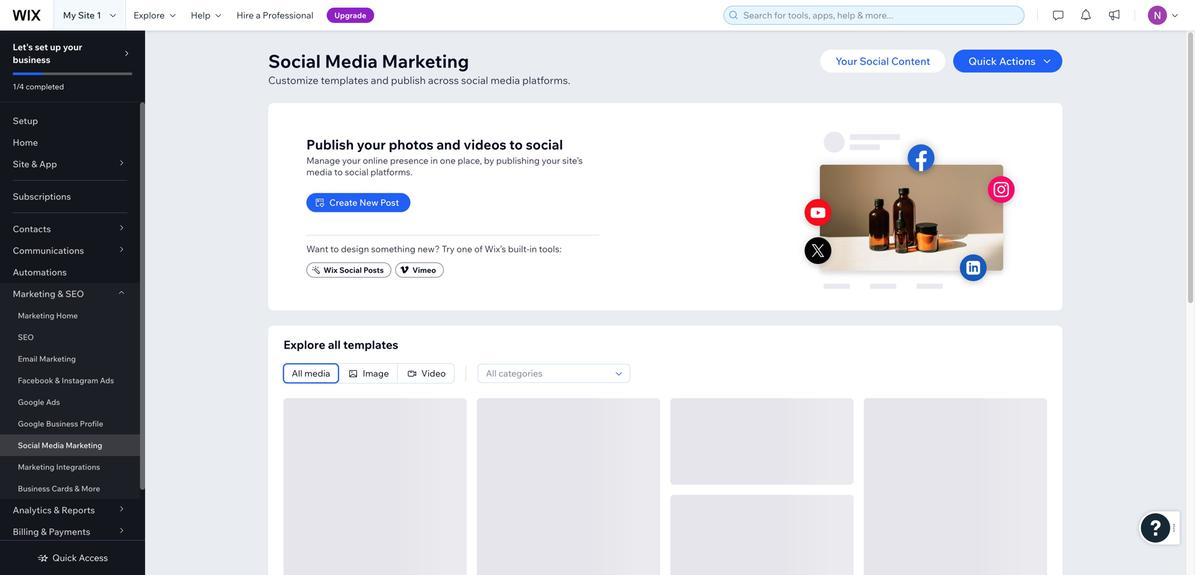 Task type: vqa. For each thing, say whether or not it's contained in the screenshot.
Option
no



Task type: locate. For each thing, give the bounding box(es) containing it.
site
[[78, 10, 95, 21], [13, 158, 29, 170]]

0 vertical spatial explore
[[134, 10, 165, 21]]

social down online
[[345, 166, 369, 178]]

one left of
[[457, 243, 472, 255]]

google down the facebook
[[18, 397, 44, 407]]

& inside popup button
[[57, 288, 63, 299]]

business up social media marketing
[[46, 419, 78, 429]]

2 vertical spatial media
[[304, 368, 330, 379]]

try
[[442, 243, 455, 255]]

your right up
[[63, 41, 82, 53]]

1 vertical spatial google
[[18, 419, 44, 429]]

upgrade
[[334, 11, 366, 20]]

marketing home
[[18, 311, 78, 320]]

1 vertical spatial one
[[457, 243, 472, 255]]

explore up all media at the bottom left of page
[[284, 338, 325, 352]]

templates
[[321, 74, 368, 87], [343, 338, 398, 352]]

media right across
[[491, 74, 520, 87]]

to down manage
[[334, 166, 343, 178]]

0 vertical spatial in
[[430, 155, 438, 166]]

0 vertical spatial social
[[461, 74, 488, 87]]

setup
[[13, 115, 38, 126]]

social
[[461, 74, 488, 87], [526, 136, 563, 153], [345, 166, 369, 178]]

seo down automations link
[[65, 288, 84, 299]]

1 horizontal spatial quick
[[969, 55, 997, 67]]

templates right customize
[[321, 74, 368, 87]]

2 google from the top
[[18, 419, 44, 429]]

0 vertical spatial ads
[[100, 376, 114, 385]]

0 horizontal spatial seo
[[18, 333, 34, 342]]

explore right 1
[[134, 10, 165, 21]]

billing
[[13, 526, 39, 537]]

media right all
[[304, 368, 330, 379]]

home down setup
[[13, 137, 38, 148]]

one left place,
[[440, 155, 456, 166]]

& right billing
[[41, 526, 47, 537]]

1 horizontal spatial seo
[[65, 288, 84, 299]]

0 horizontal spatial media
[[42, 441, 64, 450]]

your inside let's set up your business
[[63, 41, 82, 53]]

site inside popup button
[[13, 158, 29, 170]]

& down business cards & more
[[54, 505, 60, 516]]

templates up image button
[[343, 338, 398, 352]]

image
[[363, 368, 389, 379]]

0 horizontal spatial explore
[[134, 10, 165, 21]]

1 horizontal spatial home
[[56, 311, 78, 320]]

2 vertical spatial social
[[345, 166, 369, 178]]

quick down billing & payments 'popup button'
[[52, 552, 77, 564]]

publish
[[391, 74, 426, 87]]

marketing down automations
[[13, 288, 55, 299]]

and up place,
[[437, 136, 461, 153]]

1 vertical spatial media
[[42, 441, 64, 450]]

media inside social media marketing customize templates and publish across social media platforms.
[[325, 50, 378, 72]]

1 horizontal spatial one
[[457, 243, 472, 255]]

manage
[[306, 155, 340, 166]]

1 horizontal spatial site
[[78, 10, 95, 21]]

ads
[[100, 376, 114, 385], [46, 397, 60, 407]]

0 horizontal spatial home
[[13, 137, 38, 148]]

0 horizontal spatial quick
[[52, 552, 77, 564]]

0 vertical spatial and
[[371, 74, 389, 87]]

platforms. inside publish your photos and videos to social manage your online presence in one place, by publishing your site's media to social platforms.
[[371, 166, 413, 178]]

& right the facebook
[[55, 376, 60, 385]]

my
[[63, 10, 76, 21]]

explore all templates
[[284, 338, 398, 352]]

google inside google ads link
[[18, 397, 44, 407]]

0 horizontal spatial site
[[13, 158, 29, 170]]

1 vertical spatial quick
[[52, 552, 77, 564]]

quick for quick actions
[[969, 55, 997, 67]]

new
[[359, 197, 378, 208]]

media inside publish your photos and videos to social manage your online presence in one place, by publishing your site's media to social platforms.
[[306, 166, 332, 178]]

your
[[63, 41, 82, 53], [357, 136, 386, 153], [342, 155, 361, 166], [542, 155, 560, 166]]

analytics & reports button
[[0, 500, 140, 521]]

ads up google business profile
[[46, 397, 60, 407]]

in right presence
[[430, 155, 438, 166]]

marketing up publish
[[382, 50, 469, 72]]

media down manage
[[306, 166, 332, 178]]

platforms.
[[522, 74, 570, 87], [371, 166, 413, 178]]

All categories field
[[482, 365, 612, 382]]

media inside "link"
[[42, 441, 64, 450]]

hire a professional
[[237, 10, 313, 21]]

& inside 'popup button'
[[41, 526, 47, 537]]

0 horizontal spatial and
[[371, 74, 389, 87]]

1/4 completed
[[13, 82, 64, 91]]

1 horizontal spatial explore
[[284, 338, 325, 352]]

1 vertical spatial ads
[[46, 397, 60, 407]]

1 vertical spatial home
[[56, 311, 78, 320]]

0 vertical spatial seo
[[65, 288, 84, 299]]

1 horizontal spatial ads
[[100, 376, 114, 385]]

setup link
[[0, 110, 140, 132]]

your left site's
[[542, 155, 560, 166]]

1 vertical spatial in
[[529, 243, 537, 255]]

1 horizontal spatial media
[[325, 50, 378, 72]]

google for google business profile
[[18, 419, 44, 429]]

my site 1
[[63, 10, 101, 21]]

& inside dropdown button
[[54, 505, 60, 516]]

1 horizontal spatial in
[[529, 243, 537, 255]]

social up marketing integrations
[[18, 441, 40, 450]]

1 horizontal spatial social
[[461, 74, 488, 87]]

& for app
[[31, 158, 37, 170]]

media inside button
[[304, 368, 330, 379]]

quick access button
[[37, 552, 108, 564]]

platforms. inside social media marketing customize templates and publish across social media platforms.
[[522, 74, 570, 87]]

and left publish
[[371, 74, 389, 87]]

0 vertical spatial templates
[[321, 74, 368, 87]]

1 vertical spatial seo
[[18, 333, 34, 342]]

1 vertical spatial platforms.
[[371, 166, 413, 178]]

billing & payments
[[13, 526, 90, 537]]

actions
[[999, 55, 1036, 67]]

media up marketing integrations
[[42, 441, 64, 450]]

social up customize
[[268, 50, 321, 72]]

all media
[[292, 368, 330, 379]]

one
[[440, 155, 456, 166], [457, 243, 472, 255]]

templates inside social media marketing customize templates and publish across social media platforms.
[[321, 74, 368, 87]]

0 vertical spatial site
[[78, 10, 95, 21]]

explore
[[134, 10, 165, 21], [284, 338, 325, 352]]

set
[[35, 41, 48, 53]]

0 horizontal spatial platforms.
[[371, 166, 413, 178]]

video
[[421, 368, 446, 379]]

explore for explore
[[134, 10, 165, 21]]

0 vertical spatial media
[[325, 50, 378, 72]]

1 google from the top
[[18, 397, 44, 407]]

site left app on the left of the page
[[13, 158, 29, 170]]

1 vertical spatial media
[[306, 166, 332, 178]]

social right wix
[[339, 265, 362, 275]]

ads right instagram
[[100, 376, 114, 385]]

social right across
[[461, 74, 488, 87]]

social up the publishing
[[526, 136, 563, 153]]

0 vertical spatial business
[[46, 419, 78, 429]]

publishing
[[496, 155, 540, 166]]

quick inside sidebar element
[[52, 552, 77, 564]]

0 horizontal spatial one
[[440, 155, 456, 166]]

to up the publishing
[[509, 136, 523, 153]]

social media marketing link
[[0, 435, 140, 456]]

business up analytics
[[18, 484, 50, 494]]

analytics
[[13, 505, 52, 516]]

1 horizontal spatial and
[[437, 136, 461, 153]]

0 vertical spatial platforms.
[[522, 74, 570, 87]]

& down automations link
[[57, 288, 63, 299]]

& inside popup button
[[31, 158, 37, 170]]

site & app
[[13, 158, 57, 170]]

0 vertical spatial google
[[18, 397, 44, 407]]

1 horizontal spatial platforms.
[[522, 74, 570, 87]]

google
[[18, 397, 44, 407], [18, 419, 44, 429]]

google ads
[[18, 397, 60, 407]]

0 vertical spatial to
[[509, 136, 523, 153]]

seo
[[65, 288, 84, 299], [18, 333, 34, 342]]

0 vertical spatial quick
[[969, 55, 997, 67]]

to
[[509, 136, 523, 153], [334, 166, 343, 178], [330, 243, 339, 255]]

google inside google business profile link
[[18, 419, 44, 429]]

& left app on the left of the page
[[31, 158, 37, 170]]

social right your
[[860, 55, 889, 67]]

tools:
[[539, 243, 562, 255]]

vimeo
[[412, 265, 436, 275]]

1 vertical spatial site
[[13, 158, 29, 170]]

media down upgrade button at the left of the page
[[325, 50, 378, 72]]

automations
[[13, 267, 67, 278]]

2 horizontal spatial social
[[526, 136, 563, 153]]

contacts
[[13, 223, 51, 235]]

one inside publish your photos and videos to social manage your online presence in one place, by publishing your site's media to social platforms.
[[440, 155, 456, 166]]

1 vertical spatial explore
[[284, 338, 325, 352]]

1 vertical spatial and
[[437, 136, 461, 153]]

photos
[[389, 136, 434, 153]]

your up online
[[357, 136, 386, 153]]

in
[[430, 155, 438, 166], [529, 243, 537, 255]]

1 vertical spatial templates
[[343, 338, 398, 352]]

google down the google ads
[[18, 419, 44, 429]]

Search for tools, apps, help & more... field
[[739, 6, 1020, 24]]

more
[[81, 484, 100, 494]]

seo up email
[[18, 333, 34, 342]]

to right the want
[[330, 243, 339, 255]]

0 horizontal spatial in
[[430, 155, 438, 166]]

home
[[13, 137, 38, 148], [56, 311, 78, 320]]

place,
[[458, 155, 482, 166]]

site left 1
[[78, 10, 95, 21]]

videos
[[464, 136, 506, 153]]

0 horizontal spatial ads
[[46, 397, 60, 407]]

media for social media marketing
[[42, 441, 64, 450]]

a
[[256, 10, 261, 21]]

all
[[292, 368, 302, 379]]

2 vertical spatial to
[[330, 243, 339, 255]]

home up seo link
[[56, 311, 78, 320]]

in left tools:
[[529, 243, 537, 255]]

0 vertical spatial one
[[440, 155, 456, 166]]

something
[[371, 243, 415, 255]]

upgrade button
[[327, 8, 374, 23]]

payments
[[49, 526, 90, 537]]

1
[[97, 10, 101, 21]]

site's
[[562, 155, 583, 166]]

email marketing link
[[0, 348, 140, 370]]

& for instagram
[[55, 376, 60, 385]]

publish your photos and videos to social manage your online presence in one place, by publishing your site's media to social platforms.
[[306, 136, 583, 178]]

marketing up integrations
[[66, 441, 102, 450]]

quick left "actions"
[[969, 55, 997, 67]]

&
[[31, 158, 37, 170], [57, 288, 63, 299], [55, 376, 60, 385], [75, 484, 80, 494], [54, 505, 60, 516], [41, 526, 47, 537]]

quick
[[969, 55, 997, 67], [52, 552, 77, 564]]

social
[[268, 50, 321, 72], [860, 55, 889, 67], [339, 265, 362, 275], [18, 441, 40, 450]]

social inside "link"
[[18, 441, 40, 450]]

business cards & more
[[18, 484, 100, 494]]

0 vertical spatial media
[[491, 74, 520, 87]]

marketing up business cards & more
[[18, 462, 54, 472]]



Task type: describe. For each thing, give the bounding box(es) containing it.
explore for explore all templates
[[284, 338, 325, 352]]

media inside social media marketing customize templates and publish across social media platforms.
[[491, 74, 520, 87]]

quick actions button
[[953, 50, 1062, 73]]

create new post
[[329, 197, 399, 208]]

seo inside marketing & seo popup button
[[65, 288, 84, 299]]

want
[[306, 243, 328, 255]]

automations link
[[0, 262, 140, 283]]

access
[[79, 552, 108, 564]]

want to design something new? try one of wix's built-in tools:
[[306, 243, 562, 255]]

media for social media marketing customize templates and publish across social media platforms.
[[325, 50, 378, 72]]

analytics & reports
[[13, 505, 95, 516]]

let's set up your business
[[13, 41, 82, 65]]

business
[[13, 54, 50, 65]]

social media marketing
[[18, 441, 102, 450]]

and inside publish your photos and videos to social manage your online presence in one place, by publishing your site's media to social platforms.
[[437, 136, 461, 153]]

video button
[[398, 364, 454, 383]]

quick access
[[52, 552, 108, 564]]

social media marketing customize templates and publish across social media platforms.
[[268, 50, 570, 87]]

post
[[380, 197, 399, 208]]

email marketing
[[18, 354, 76, 364]]

your left online
[[342, 155, 361, 166]]

vimeo button
[[395, 263, 444, 278]]

marketing up the facebook & instagram ads
[[39, 354, 76, 364]]

wix social posts
[[324, 265, 384, 275]]

help button
[[183, 0, 229, 31]]

content
[[891, 55, 930, 67]]

hire
[[237, 10, 254, 21]]

create
[[329, 197, 357, 208]]

online
[[363, 155, 388, 166]]

help
[[191, 10, 210, 21]]

& left more
[[75, 484, 80, 494]]

publish
[[306, 136, 354, 153]]

facebook & instagram ads
[[18, 376, 114, 385]]

marketing inside "link"
[[66, 441, 102, 450]]

contacts button
[[0, 218, 140, 240]]

marketing home link
[[0, 305, 140, 326]]

home link
[[0, 132, 140, 153]]

wix social posts button
[[306, 263, 391, 278]]

across
[[428, 74, 459, 87]]

seo link
[[0, 326, 140, 348]]

marketing inside popup button
[[13, 288, 55, 299]]

quick for quick access
[[52, 552, 77, 564]]

marketing & seo
[[13, 288, 84, 299]]

facebook & instagram ads link
[[0, 370, 140, 391]]

& for seo
[[57, 288, 63, 299]]

google business profile link
[[0, 413, 140, 435]]

seo inside seo link
[[18, 333, 34, 342]]

subscriptions link
[[0, 186, 140, 207]]

facebook
[[18, 376, 53, 385]]

& for reports
[[54, 505, 60, 516]]

design
[[341, 243, 369, 255]]

in inside publish your photos and videos to social manage your online presence in one place, by publishing your site's media to social platforms.
[[430, 155, 438, 166]]

and inside social media marketing customize templates and publish across social media platforms.
[[371, 74, 389, 87]]

billing & payments button
[[0, 521, 140, 543]]

presence
[[390, 155, 428, 166]]

all media button
[[284, 364, 339, 383]]

wix
[[324, 265, 338, 275]]

social inside social media marketing customize templates and publish across social media platforms.
[[461, 74, 488, 87]]

image button
[[339, 364, 397, 383]]

app
[[39, 158, 57, 170]]

google business profile
[[18, 419, 103, 429]]

email
[[18, 354, 37, 364]]

subscriptions
[[13, 191, 71, 202]]

hire a professional link
[[229, 0, 321, 31]]

google ads link
[[0, 391, 140, 413]]

wix's
[[485, 243, 506, 255]]

your
[[836, 55, 857, 67]]

1 vertical spatial social
[[526, 136, 563, 153]]

all
[[328, 338, 341, 352]]

let's
[[13, 41, 33, 53]]

1/4
[[13, 82, 24, 91]]

marketing down marketing & seo
[[18, 311, 54, 320]]

built-
[[508, 243, 530, 255]]

1 vertical spatial to
[[334, 166, 343, 178]]

your social content button
[[820, 50, 946, 73]]

social inside button
[[339, 265, 362, 275]]

new?
[[417, 243, 440, 255]]

your social content
[[836, 55, 930, 67]]

business cards & more link
[[0, 478, 140, 500]]

& for payments
[[41, 526, 47, 537]]

cards
[[52, 484, 73, 494]]

sidebar element
[[0, 31, 145, 575]]

communications
[[13, 245, 84, 256]]

integrations
[[56, 462, 100, 472]]

completed
[[26, 82, 64, 91]]

communications button
[[0, 240, 140, 262]]

social inside social media marketing customize templates and publish across social media platforms.
[[268, 50, 321, 72]]

of
[[474, 243, 483, 255]]

profile
[[80, 419, 103, 429]]

social inside 'button'
[[860, 55, 889, 67]]

1 vertical spatial business
[[18, 484, 50, 494]]

marketing inside social media marketing customize templates and publish across social media platforms.
[[382, 50, 469, 72]]

site & app button
[[0, 153, 140, 175]]

up
[[50, 41, 61, 53]]

marketing integrations link
[[0, 456, 140, 478]]

0 vertical spatial home
[[13, 137, 38, 148]]

google for google ads
[[18, 397, 44, 407]]

professional
[[263, 10, 313, 21]]

reports
[[62, 505, 95, 516]]

posts
[[364, 265, 384, 275]]

0 horizontal spatial social
[[345, 166, 369, 178]]

create new post button
[[306, 193, 411, 212]]

instagram
[[62, 376, 98, 385]]



